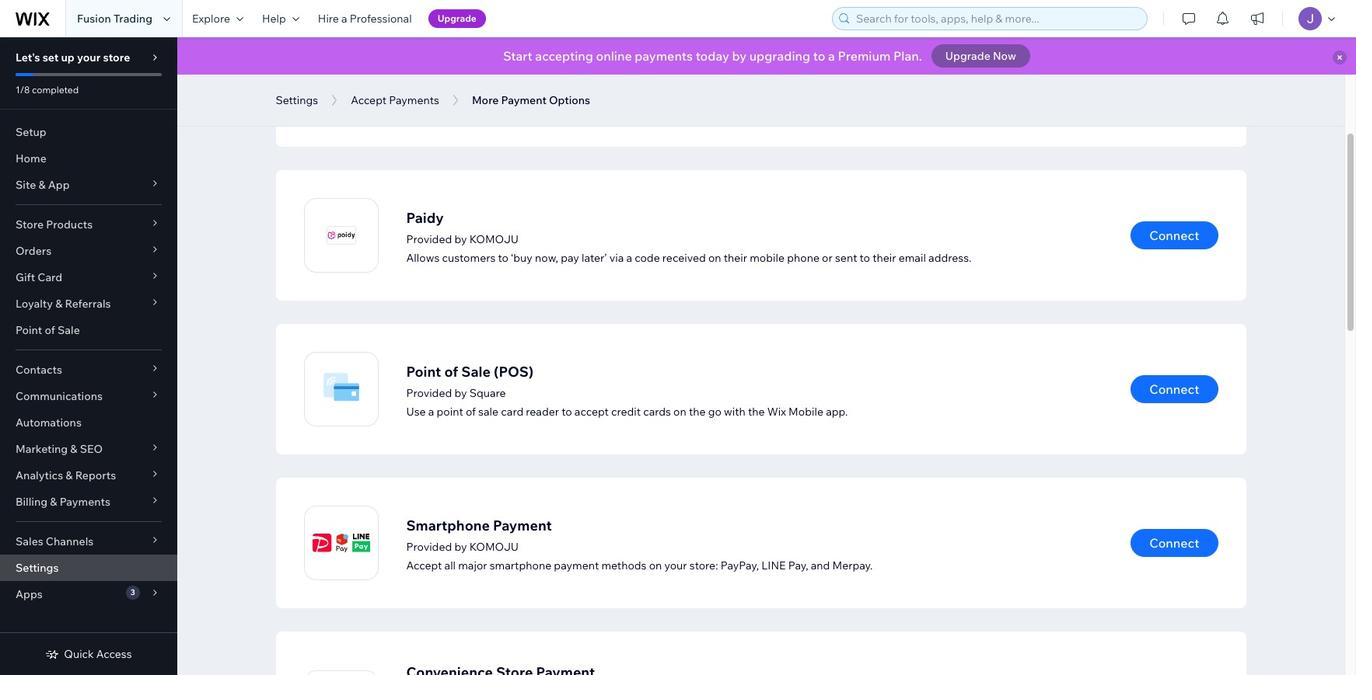 Task type: vqa. For each thing, say whether or not it's contained in the screenshot.
PICK
no



Task type: describe. For each thing, give the bounding box(es) containing it.
paidy
[[406, 209, 444, 227]]

provided inside smartphone payment provided by komoju accept all major smartphone payment methods on your store: paypay, line pay, and merpay.
[[406, 540, 452, 554]]

connect for smartphone payment
[[1150, 536, 1200, 551]]

accept inside smartphone payment provided by komoju accept all major smartphone payment methods on your store: paypay, line pay, and merpay.
[[406, 559, 442, 573]]

billing
[[16, 495, 48, 509]]

komoju inside paidy provided by komoju allows customers to 'buy now, pay later' via a code received on their mobile phone or sent to their email address.
[[469, 232, 519, 246]]

merpay.
[[833, 559, 873, 573]]

loyalty
[[16, 297, 53, 311]]

now
[[993, 49, 1016, 63]]

1/8 completed
[[16, 84, 79, 96]]

smartphone
[[406, 517, 490, 535]]

plan.
[[894, 48, 922, 64]]

a inside paidy provided by komoju allows customers to 'buy now, pay later' via a code received on their mobile phone or sent to their email address.
[[626, 251, 632, 265]]

by inside the provided by komoju allows you to accept payments with the au pay app.
[[455, 78, 467, 92]]

& for analytics
[[66, 469, 73, 483]]

contacts button
[[0, 357, 177, 383]]

cards
[[643, 405, 671, 419]]

gift card button
[[0, 264, 177, 291]]

phone
[[787, 251, 820, 265]]

point
[[437, 405, 463, 419]]

referrals
[[65, 297, 111, 311]]

by inside point of sale (pos) provided by square use a point of sale card reader to accept credit cards on the go with the wix mobile app.
[[455, 386, 467, 400]]

help button
[[253, 0, 309, 37]]

paidy provided by komoju allows customers to 'buy now, pay later' via a code received on their mobile phone or sent to their email address.
[[406, 209, 972, 265]]

quick
[[64, 648, 94, 662]]

fusion trading
[[77, 12, 152, 26]]

point for point of sale (pos) provided by square use a point of sale card reader to accept credit cards on the go with the wix mobile app.
[[406, 363, 441, 381]]

store
[[16, 218, 44, 232]]

analytics
[[16, 469, 63, 483]]

of for point of sale (pos) provided by square use a point of sale card reader to accept credit cards on the go with the wix mobile app.
[[444, 363, 458, 381]]

connect for point of sale (pos)
[[1150, 382, 1200, 397]]

upgrade for upgrade now
[[946, 49, 991, 63]]

hire a professional
[[318, 12, 412, 26]]

up
[[61, 51, 75, 65]]

provided inside point of sale (pos) provided by square use a point of sale card reader to accept credit cards on the go with the wix mobile app.
[[406, 386, 452, 400]]

square
[[469, 386, 506, 400]]

1 their from the left
[[724, 251, 747, 265]]

upgrade now button
[[932, 44, 1030, 68]]

connect button for paidy
[[1131, 222, 1218, 250]]

seo
[[80, 443, 103, 457]]

contacts
[[16, 363, 62, 377]]

channels
[[46, 535, 94, 549]]

1 horizontal spatial the
[[689, 405, 706, 419]]

hire a professional link
[[309, 0, 421, 37]]

automations link
[[0, 410, 177, 436]]

set
[[43, 51, 59, 65]]

customers
[[442, 251, 496, 265]]

3
[[130, 588, 135, 598]]

2 horizontal spatial of
[[466, 405, 476, 419]]

via
[[609, 251, 624, 265]]

connect for paidy
[[1150, 228, 1200, 243]]

sales
[[16, 535, 43, 549]]

payment for more
[[501, 93, 547, 107]]

use
[[406, 405, 426, 419]]

accept inside button
[[351, 93, 387, 107]]

paypay,
[[721, 559, 759, 573]]

komoju inside the provided by komoju allows you to accept payments with the au pay app.
[[469, 78, 519, 92]]

point for point of sale
[[16, 324, 42, 338]]

start accepting online payments today by upgrading to a premium plan.
[[503, 48, 922, 64]]

to right sent
[[860, 251, 870, 265]]

store products
[[16, 218, 93, 232]]

connect button for point of sale (pos)
[[1131, 376, 1218, 404]]

gift
[[16, 271, 35, 285]]

analytics & reports
[[16, 469, 116, 483]]

1/8
[[16, 84, 30, 96]]

today
[[696, 48, 729, 64]]

point of sale (pos) provided by square use a point of sale card reader to accept credit cards on the go with the wix mobile app.
[[406, 363, 848, 419]]

store:
[[690, 559, 718, 573]]

quick access
[[64, 648, 132, 662]]

hire
[[318, 12, 339, 26]]

komoju inside smartphone payment provided by komoju accept all major smartphone payment methods on your store: paypay, line pay, and merpay.
[[469, 540, 519, 554]]

quick access button
[[45, 648, 132, 662]]

credit
[[611, 405, 641, 419]]

a right hire
[[341, 12, 347, 26]]

by inside alert
[[732, 48, 747, 64]]

with inside point of sale (pos) provided by square use a point of sale card reader to accept credit cards on the go with the wix mobile app.
[[724, 405, 746, 419]]

communications
[[16, 390, 103, 404]]

smartphone payment provided by komoju accept all major smartphone payment methods on your store: paypay, line pay, and merpay.
[[406, 517, 873, 573]]

trading
[[113, 12, 152, 26]]

store products button
[[0, 212, 177, 238]]

upgrading
[[749, 48, 810, 64]]

'buy
[[511, 251, 533, 265]]

orders button
[[0, 238, 177, 264]]

pay,
[[788, 559, 808, 573]]

let's set up your store
[[16, 51, 130, 65]]

upgrade now
[[946, 49, 1016, 63]]

apps
[[16, 588, 43, 602]]

by inside smartphone payment provided by komoju accept all major smartphone payment methods on your store: paypay, line pay, and merpay.
[[455, 540, 467, 554]]

payment
[[554, 559, 599, 573]]

sale for point of sale (pos) provided by square use a point of sale card reader to accept credit cards on the go with the wix mobile app.
[[461, 363, 491, 381]]

wix
[[767, 405, 786, 419]]

start
[[503, 48, 533, 64]]

help
[[262, 12, 286, 26]]

major
[[458, 559, 487, 573]]

accepting
[[535, 48, 593, 64]]

access
[[96, 648, 132, 662]]

settings button
[[268, 89, 326, 112]]

gift card
[[16, 271, 62, 285]]



Task type: locate. For each thing, give the bounding box(es) containing it.
point up use
[[406, 363, 441, 381]]

0 vertical spatial sale
[[58, 324, 80, 338]]

provided
[[406, 78, 452, 92], [406, 232, 452, 246], [406, 386, 452, 400], [406, 540, 452, 554]]

2 vertical spatial komoju
[[469, 540, 519, 554]]

payments left you
[[389, 93, 439, 107]]

1 vertical spatial komoju
[[469, 232, 519, 246]]

billing & payments button
[[0, 489, 177, 516]]

connect
[[1150, 74, 1200, 89], [1150, 228, 1200, 243], [1150, 382, 1200, 397], [1150, 536, 1200, 551]]

sale
[[58, 324, 80, 338], [461, 363, 491, 381]]

more payment options button
[[464, 89, 598, 112]]

provided inside the provided by komoju allows you to accept payments with the au pay app.
[[406, 78, 452, 92]]

0 horizontal spatial settings
[[16, 561, 59, 575]]

payment
[[501, 93, 547, 107], [493, 517, 552, 535]]

upgrade left now
[[946, 49, 991, 63]]

0 vertical spatial upgrade
[[438, 12, 477, 24]]

0 horizontal spatial on
[[649, 559, 662, 573]]

4 provided from the top
[[406, 540, 452, 554]]

0 horizontal spatial point
[[16, 324, 42, 338]]

1 horizontal spatial payments
[[635, 48, 693, 64]]

point inside point of sale (pos) provided by square use a point of sale card reader to accept credit cards on the go with the wix mobile app.
[[406, 363, 441, 381]]

& inside popup button
[[70, 443, 77, 457]]

the left au
[[590, 97, 606, 111]]

& inside dropdown button
[[55, 297, 62, 311]]

by up the all
[[455, 540, 467, 554]]

0 horizontal spatial payments
[[60, 495, 110, 509]]

payment inside smartphone payment provided by komoju accept all major smartphone payment methods on your store: paypay, line pay, and merpay.
[[493, 517, 552, 535]]

1 vertical spatial payments
[[60, 495, 110, 509]]

1 horizontal spatial upgrade
[[946, 49, 991, 63]]

& for loyalty
[[55, 297, 62, 311]]

komoju up more on the top
[[469, 78, 519, 92]]

products
[[46, 218, 93, 232]]

1 provided from the top
[[406, 78, 452, 92]]

0 horizontal spatial their
[[724, 251, 747, 265]]

loyalty & referrals button
[[0, 291, 177, 317]]

your
[[77, 51, 101, 65], [664, 559, 687, 573]]

2 allows from the top
[[406, 251, 440, 265]]

connect button
[[1131, 68, 1218, 96], [1131, 222, 1218, 250], [1131, 376, 1218, 404], [1131, 530, 1218, 558]]

with
[[565, 97, 587, 111], [724, 405, 746, 419]]

your left 'store:'
[[664, 559, 687, 573]]

& for billing
[[50, 495, 57, 509]]

allows inside the provided by komoju allows you to accept payments with the au pay app.
[[406, 97, 440, 111]]

to right you
[[463, 97, 474, 111]]

on inside paidy provided by komoju allows customers to 'buy now, pay later' via a code received on their mobile phone or sent to their email address.
[[708, 251, 721, 265]]

1 vertical spatial allows
[[406, 251, 440, 265]]

on
[[708, 251, 721, 265], [674, 405, 687, 419], [649, 559, 662, 573]]

2 vertical spatial of
[[466, 405, 476, 419]]

payments inside the provided by komoju allows you to accept payments with the au pay app.
[[513, 97, 563, 111]]

provided up the all
[[406, 540, 452, 554]]

with right go
[[724, 405, 746, 419]]

1 vertical spatial payment
[[493, 517, 552, 535]]

1 vertical spatial app.
[[826, 405, 848, 419]]

0 horizontal spatial your
[[77, 51, 101, 65]]

to left 'buy
[[498, 251, 509, 265]]

0 vertical spatial your
[[77, 51, 101, 65]]

by right today
[[732, 48, 747, 64]]

connect button for smartphone payment
[[1131, 530, 1218, 558]]

1 vertical spatial accept
[[575, 405, 609, 419]]

setup link
[[0, 119, 177, 145]]

provided inside paidy provided by komoju allows customers to 'buy now, pay later' via a code received on their mobile phone or sent to their email address.
[[406, 232, 452, 246]]

settings for settings button
[[276, 93, 318, 107]]

home link
[[0, 145, 177, 172]]

1 horizontal spatial accept
[[575, 405, 609, 419]]

2 horizontal spatial on
[[708, 251, 721, 265]]

2 connect button from the top
[[1131, 222, 1218, 250]]

0 vertical spatial accept
[[351, 93, 387, 107]]

card
[[38, 271, 62, 285]]

you
[[442, 97, 461, 111]]

0 horizontal spatial accept
[[476, 97, 510, 111]]

sent
[[835, 251, 857, 265]]

point down loyalty
[[16, 324, 42, 338]]

start accepting online payments today by upgrading to a premium plan. alert
[[177, 37, 1356, 75]]

point of sale link
[[0, 317, 177, 344]]

provided up you
[[406, 78, 452, 92]]

Search for tools, apps, help & more... field
[[852, 8, 1142, 30]]

your inside smartphone payment provided by komoju accept all major smartphone payment methods on your store: paypay, line pay, and merpay.
[[664, 559, 687, 573]]

0 vertical spatial of
[[45, 324, 55, 338]]

komoju
[[469, 78, 519, 92], [469, 232, 519, 246], [469, 540, 519, 554]]

upgrade right professional
[[438, 12, 477, 24]]

2 horizontal spatial the
[[748, 405, 765, 419]]

& right billing at the left of the page
[[50, 495, 57, 509]]

received
[[662, 251, 706, 265]]

methods
[[601, 559, 647, 573]]

app. right mobile
[[826, 405, 848, 419]]

point inside sidebar element
[[16, 324, 42, 338]]

of
[[45, 324, 55, 338], [444, 363, 458, 381], [466, 405, 476, 419]]

of down loyalty & referrals
[[45, 324, 55, 338]]

0 horizontal spatial sale
[[58, 324, 80, 338]]

on inside point of sale (pos) provided by square use a point of sale card reader to accept credit cards on the go with the wix mobile app.
[[674, 405, 687, 419]]

1 vertical spatial with
[[724, 405, 746, 419]]

of up point
[[444, 363, 458, 381]]

payment up the smartphone
[[493, 517, 552, 535]]

pay
[[561, 251, 579, 265]]

a
[[341, 12, 347, 26], [828, 48, 835, 64], [626, 251, 632, 265], [428, 405, 434, 419]]

1 horizontal spatial app.
[[826, 405, 848, 419]]

allows inside paidy provided by komoju allows customers to 'buy now, pay later' via a code received on their mobile phone or sent to their email address.
[[406, 251, 440, 265]]

allows down paidy
[[406, 251, 440, 265]]

payments left today
[[635, 48, 693, 64]]

0 vertical spatial allows
[[406, 97, 440, 111]]

app. right pay
[[646, 97, 668, 111]]

0 vertical spatial payment
[[501, 93, 547, 107]]

connect for provided by
[[1150, 74, 1200, 89]]

your inside sidebar element
[[77, 51, 101, 65]]

1 vertical spatial accept
[[406, 559, 442, 573]]

settings inside button
[[276, 93, 318, 107]]

payments inside alert
[[635, 48, 693, 64]]

marketing
[[16, 443, 68, 457]]

1 horizontal spatial on
[[674, 405, 687, 419]]

provided by komoju allows you to accept payments with the au pay app.
[[406, 78, 668, 111]]

1 vertical spatial upgrade
[[946, 49, 991, 63]]

accept inside the provided by komoju allows you to accept payments with the au pay app.
[[476, 97, 510, 111]]

1 horizontal spatial payments
[[389, 93, 439, 107]]

0 vertical spatial app.
[[646, 97, 668, 111]]

settings link
[[0, 555, 177, 582]]

connect button for provided by
[[1131, 68, 1218, 96]]

to inside alert
[[813, 48, 825, 64]]

payments
[[389, 93, 439, 107], [60, 495, 110, 509]]

payments inside popup button
[[60, 495, 110, 509]]

& for marketing
[[70, 443, 77, 457]]

3 provided from the top
[[406, 386, 452, 400]]

payments down analytics & reports popup button
[[60, 495, 110, 509]]

1 vertical spatial point
[[406, 363, 441, 381]]

the inside the provided by komoju allows you to accept payments with the au pay app.
[[590, 97, 606, 111]]

of inside sidebar element
[[45, 324, 55, 338]]

1 horizontal spatial accept
[[406, 559, 442, 573]]

app. inside the provided by komoju allows you to accept payments with the au pay app.
[[646, 97, 668, 111]]

accept payments
[[351, 93, 439, 107]]

payment inside button
[[501, 93, 547, 107]]

sale inside point of sale (pos) provided by square use a point of sale card reader to accept credit cards on the go with the wix mobile app.
[[461, 363, 491, 381]]

of left sale
[[466, 405, 476, 419]]

to right upgrading
[[813, 48, 825, 64]]

upgrade
[[438, 12, 477, 24], [946, 49, 991, 63]]

of for point of sale
[[45, 324, 55, 338]]

payments down "start"
[[513, 97, 563, 111]]

email
[[899, 251, 926, 265]]

later'
[[582, 251, 607, 265]]

0 vertical spatial on
[[708, 251, 721, 265]]

provided down paidy
[[406, 232, 452, 246]]

upgrade for upgrade
[[438, 12, 477, 24]]

settings inside 'link'
[[16, 561, 59, 575]]

with inside the provided by komoju allows you to accept payments with the au pay app.
[[565, 97, 587, 111]]

2 their from the left
[[873, 251, 896, 265]]

1 horizontal spatial sale
[[461, 363, 491, 381]]

0 vertical spatial with
[[565, 97, 587, 111]]

to inside the provided by komoju allows you to accept payments with the au pay app.
[[463, 97, 474, 111]]

0 vertical spatial payments
[[635, 48, 693, 64]]

with left au
[[565, 97, 587, 111]]

or
[[822, 251, 833, 265]]

reader
[[526, 405, 559, 419]]

a inside point of sale (pos) provided by square use a point of sale card reader to accept credit cards on the go with the wix mobile app.
[[428, 405, 434, 419]]

1 vertical spatial sale
[[461, 363, 491, 381]]

0 horizontal spatial payments
[[513, 97, 563, 111]]

marketing & seo
[[16, 443, 103, 457]]

sidebar element
[[0, 37, 177, 676]]

& for site
[[38, 178, 46, 192]]

the left wix
[[748, 405, 765, 419]]

2 connect from the top
[[1150, 228, 1200, 243]]

automations
[[16, 416, 82, 430]]

on right cards
[[674, 405, 687, 419]]

0 horizontal spatial the
[[590, 97, 606, 111]]

accept inside point of sale (pos) provided by square use a point of sale card reader to accept credit cards on the go with the wix mobile app.
[[575, 405, 609, 419]]

(pos)
[[494, 363, 534, 381]]

1 horizontal spatial settings
[[276, 93, 318, 107]]

line
[[762, 559, 786, 573]]

sale up square
[[461, 363, 491, 381]]

1 vertical spatial on
[[674, 405, 687, 419]]

accept right you
[[476, 97, 510, 111]]

& right loyalty
[[55, 297, 62, 311]]

& left seo
[[70, 443, 77, 457]]

settings for settings 'link'
[[16, 561, 59, 575]]

site & app button
[[0, 172, 177, 198]]

card
[[501, 405, 524, 419]]

to inside point of sale (pos) provided by square use a point of sale card reader to accept credit cards on the go with the wix mobile app.
[[562, 405, 572, 419]]

& right the site
[[38, 178, 46, 192]]

completed
[[32, 84, 79, 96]]

address.
[[929, 251, 972, 265]]

professional
[[350, 12, 412, 26]]

0 vertical spatial payments
[[389, 93, 439, 107]]

smartphone
[[490, 559, 552, 573]]

on right methods at the bottom of the page
[[649, 559, 662, 573]]

app.
[[646, 97, 668, 111], [826, 405, 848, 419]]

their
[[724, 251, 747, 265], [873, 251, 896, 265]]

upgrade inside button
[[946, 49, 991, 63]]

2 vertical spatial on
[[649, 559, 662, 573]]

a inside alert
[[828, 48, 835, 64]]

0 vertical spatial komoju
[[469, 78, 519, 92]]

payments inside button
[[389, 93, 439, 107]]

options
[[549, 93, 590, 107]]

2 komoju from the top
[[469, 232, 519, 246]]

app
[[48, 178, 70, 192]]

0 horizontal spatial accept
[[351, 93, 387, 107]]

store
[[103, 51, 130, 65]]

sale for point of sale
[[58, 324, 80, 338]]

accept left credit
[[575, 405, 609, 419]]

marketing & seo button
[[0, 436, 177, 463]]

0 horizontal spatial app.
[[646, 97, 668, 111]]

to
[[813, 48, 825, 64], [463, 97, 474, 111], [498, 251, 509, 265], [860, 251, 870, 265], [562, 405, 572, 419]]

communications button
[[0, 383, 177, 410]]

0 horizontal spatial of
[[45, 324, 55, 338]]

by inside paidy provided by komoju allows customers to 'buy now, pay later' via a code received on their mobile phone or sent to their email address.
[[455, 232, 467, 246]]

sale inside sidebar element
[[58, 324, 80, 338]]

allows left you
[[406, 97, 440, 111]]

3 connect from the top
[[1150, 382, 1200, 397]]

upgrade inside button
[[438, 12, 477, 24]]

1 horizontal spatial their
[[873, 251, 896, 265]]

on right received
[[708, 251, 721, 265]]

point of sale
[[16, 324, 80, 338]]

1 vertical spatial your
[[664, 559, 687, 573]]

premium
[[838, 48, 891, 64]]

payments
[[635, 48, 693, 64], [513, 97, 563, 111]]

accept right settings button
[[351, 93, 387, 107]]

0 horizontal spatial upgrade
[[438, 12, 477, 24]]

pay
[[624, 97, 643, 111]]

by up you
[[455, 78, 467, 92]]

komoju up customers at the top of page
[[469, 232, 519, 246]]

by
[[732, 48, 747, 64], [455, 78, 467, 92], [455, 232, 467, 246], [455, 386, 467, 400], [455, 540, 467, 554]]

komoju up major
[[469, 540, 519, 554]]

1 vertical spatial settings
[[16, 561, 59, 575]]

accept left the all
[[406, 559, 442, 573]]

a right use
[[428, 405, 434, 419]]

by up point
[[455, 386, 467, 400]]

2 provided from the top
[[406, 232, 452, 246]]

payment for smartphone
[[493, 517, 552, 535]]

to right reader
[[562, 405, 572, 419]]

loyalty & referrals
[[16, 297, 111, 311]]

more
[[472, 93, 499, 107]]

1 connect from the top
[[1150, 74, 1200, 89]]

1 vertical spatial of
[[444, 363, 458, 381]]

& left reports
[[66, 469, 73, 483]]

1 connect button from the top
[[1131, 68, 1218, 96]]

1 horizontal spatial with
[[724, 405, 746, 419]]

4 connect from the top
[[1150, 536, 1200, 551]]

3 komoju from the top
[[469, 540, 519, 554]]

sale down loyalty & referrals
[[58, 324, 80, 338]]

1 horizontal spatial of
[[444, 363, 458, 381]]

their left mobile
[[724, 251, 747, 265]]

3 connect button from the top
[[1131, 376, 1218, 404]]

payment right more on the top
[[501, 93, 547, 107]]

sales channels button
[[0, 529, 177, 555]]

a left premium
[[828, 48, 835, 64]]

4 connect button from the top
[[1131, 530, 1218, 558]]

their left email at the top right of page
[[873, 251, 896, 265]]

1 horizontal spatial point
[[406, 363, 441, 381]]

site
[[16, 178, 36, 192]]

1 vertical spatial payments
[[513, 97, 563, 111]]

a right the "via"
[[626, 251, 632, 265]]

0 vertical spatial point
[[16, 324, 42, 338]]

your right "up"
[[77, 51, 101, 65]]

0 horizontal spatial with
[[565, 97, 587, 111]]

app. inside point of sale (pos) provided by square use a point of sale card reader to accept credit cards on the go with the wix mobile app.
[[826, 405, 848, 419]]

1 komoju from the top
[[469, 78, 519, 92]]

0 vertical spatial accept
[[476, 97, 510, 111]]

by up customers at the top of page
[[455, 232, 467, 246]]

0 vertical spatial settings
[[276, 93, 318, 107]]

on inside smartphone payment provided by komoju accept all major smartphone payment methods on your store: paypay, line pay, and merpay.
[[649, 559, 662, 573]]

1 allows from the top
[[406, 97, 440, 111]]

the left go
[[689, 405, 706, 419]]

orders
[[16, 244, 51, 258]]

home
[[16, 152, 46, 166]]

reports
[[75, 469, 116, 483]]

analytics & reports button
[[0, 463, 177, 489]]

sale
[[478, 405, 499, 419]]

1 horizontal spatial your
[[664, 559, 687, 573]]

code
[[635, 251, 660, 265]]

now,
[[535, 251, 558, 265]]

explore
[[192, 12, 230, 26]]

provided up use
[[406, 386, 452, 400]]

accept payments button
[[343, 89, 447, 112]]



